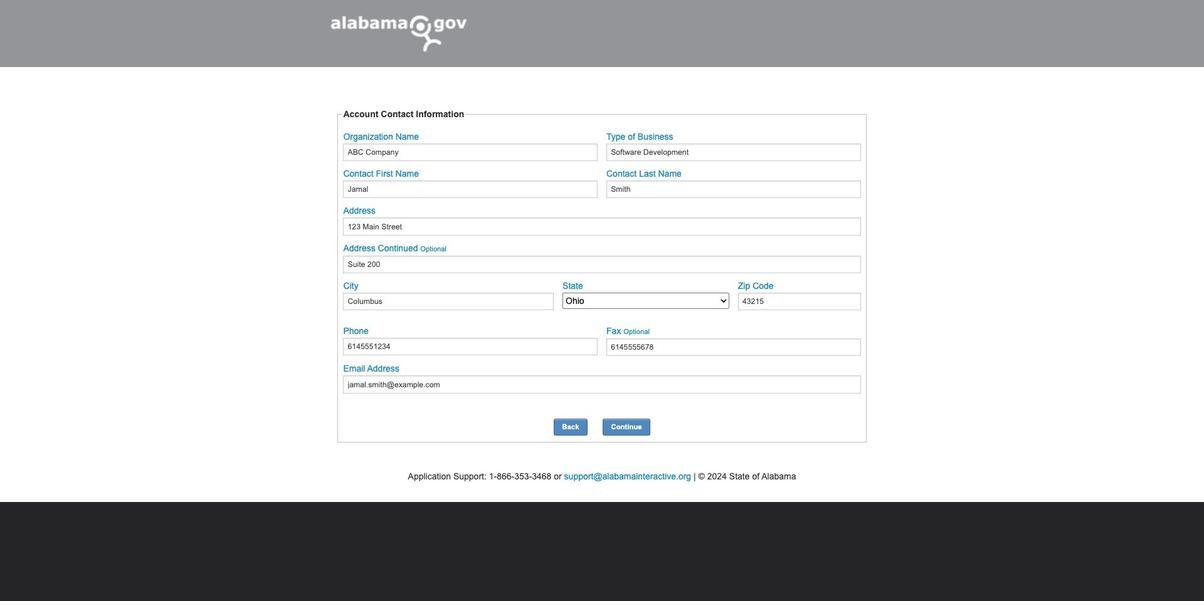 Task type: locate. For each thing, give the bounding box(es) containing it.
None text field
[[343, 143, 598, 161], [343, 218, 861, 236], [343, 293, 554, 311], [607, 339, 861, 356], [343, 143, 598, 161], [343, 218, 861, 236], [343, 293, 554, 311], [607, 339, 861, 356]]

xxx-xxx-xxxx text field
[[343, 338, 598, 356]]

None text field
[[607, 143, 861, 161], [343, 181, 598, 198], [607, 181, 861, 198], [343, 256, 861, 273], [607, 143, 861, 161], [343, 181, 598, 198], [607, 181, 861, 198], [343, 256, 861, 273]]

None submit
[[603, 419, 651, 436]]



Task type: describe. For each thing, give the bounding box(es) containing it.
address@host.com text field
[[343, 376, 861, 394]]

xxxxx-xxxx text field
[[738, 293, 861, 311]]



